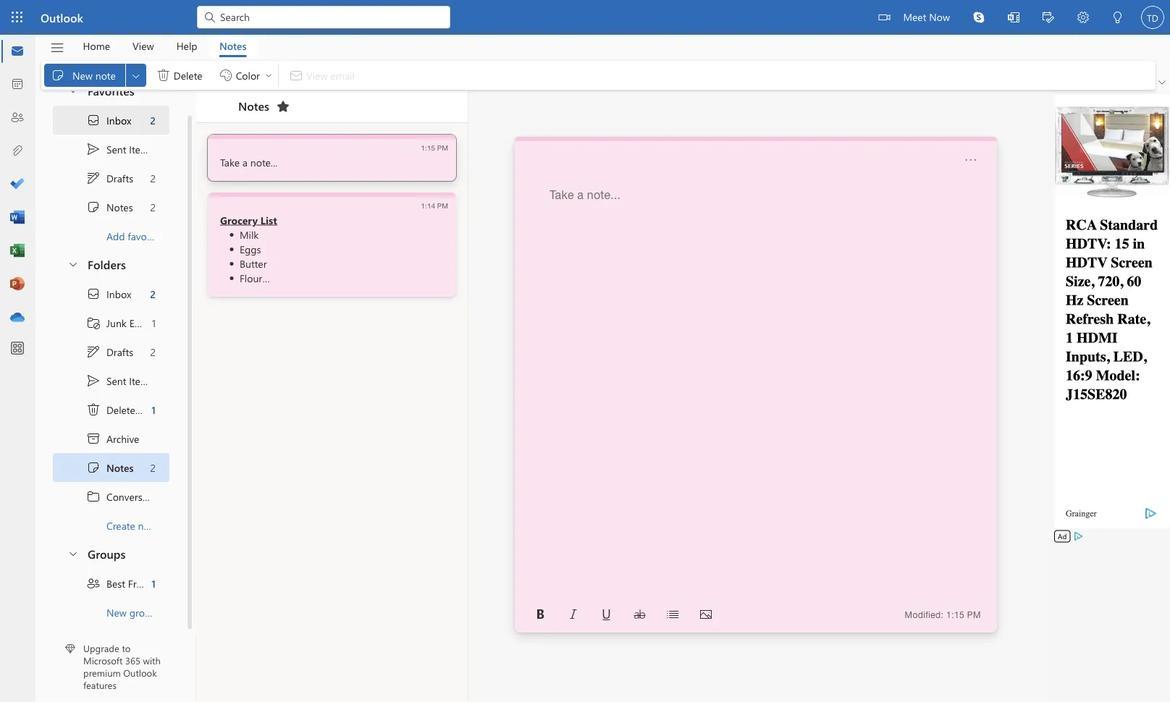 Task type: vqa. For each thing, say whether or not it's contained in the screenshot.


Task type: locate. For each thing, give the bounding box(es) containing it.
1 vertical spatial  tree item
[[53, 366, 170, 395]]

 button left note
[[60, 76, 85, 103]]

1 vertical spatial a
[[578, 188, 584, 201]]

0 horizontal spatial a
[[243, 155, 248, 169]]

1 horizontal spatial a
[[578, 188, 584, 201]]

 tree item up add
[[53, 192, 170, 221]]

notes up add
[[107, 200, 133, 214]]

 sent items inside tree
[[86, 373, 154, 388]]

 tree item
[[53, 192, 170, 221], [53, 453, 170, 482]]

note
[[95, 68, 116, 82]]

 down favorites tree item
[[86, 113, 101, 127]]

1 vertical spatial 1
[[152, 403, 156, 416]]

:
[[942, 610, 944, 620]]

new left group
[[107, 606, 127, 619]]

delete
[[174, 68, 203, 82]]

1 vertical spatial outlook
[[123, 667, 157, 680]]

0 vertical spatial 1:15
[[421, 143, 435, 152]]

items up  deleted items
[[129, 374, 154, 387]]

1:15
[[421, 143, 435, 152], [947, 610, 965, 620]]

0 vertical spatial items
[[129, 142, 154, 156]]

 tree item up deleted
[[53, 366, 170, 395]]

1 vertical spatial drafts
[[107, 345, 133, 358]]

 down  new note
[[67, 84, 79, 96]]

1  from the top
[[86, 142, 101, 156]]

word image
[[10, 211, 25, 225]]

 button
[[960, 149, 983, 172]]

1:15 right ':'
[[947, 610, 965, 620]]

 inbox down favorites tree item
[[86, 113, 131, 127]]

outlook
[[41, 9, 83, 25], [123, 667, 157, 680]]

 up favorites
[[130, 70, 142, 81]]

0 vertical spatial  tree item
[[53, 163, 170, 192]]

1 vertical spatial  tree item
[[53, 453, 170, 482]]

 tree item
[[53, 569, 170, 598]]

2 vertical spatial items
[[144, 403, 168, 416]]

pm for milk
[[437, 201, 448, 210]]

 drafts inside favorites tree
[[86, 171, 133, 185]]

 up 
[[86, 402, 101, 417]]

0 vertical spatial 
[[156, 68, 171, 83]]

pm
[[437, 143, 448, 152], [437, 201, 448, 210], [968, 610, 982, 620]]

0 vertical spatial 
[[86, 142, 101, 156]]


[[86, 113, 101, 127], [86, 287, 101, 301]]


[[86, 489, 101, 504]]

tab list
[[72, 35, 258, 57]]

 button
[[997, 0, 1032, 37]]

2 2 from the top
[[150, 171, 156, 185]]

inbox up the  junk email 1
[[107, 287, 131, 300]]

1 sent from the top
[[107, 142, 126, 156]]

now
[[930, 10, 951, 23]]

 button inside folders tree item
[[60, 250, 85, 277]]

1 vertical spatial sent
[[107, 374, 126, 387]]

2 vertical spatial pm
[[968, 610, 982, 620]]

0 vertical spatial 1
[[152, 316, 156, 329]]


[[219, 68, 233, 83]]

groups tree item
[[53, 540, 170, 569]]

0 vertical spatial pm
[[437, 143, 448, 152]]

2  from the top
[[86, 345, 101, 359]]

0 vertical spatial 
[[51, 68, 65, 83]]

 button
[[529, 604, 552, 627]]

notes left 
[[238, 98, 269, 114]]

more apps image
[[10, 342, 25, 356]]

0 vertical spatial  tree item
[[53, 192, 170, 221]]

 tree item down favorites tree item
[[53, 134, 170, 163]]

1:15 inside edit new note main content
[[947, 610, 965, 620]]

 notes inside tree
[[86, 460, 134, 475]]

1 vertical spatial 
[[86, 345, 101, 359]]

drafts inside favorites tree
[[107, 171, 133, 185]]

features
[[83, 679, 117, 692]]

0 horizontal spatial 1:15
[[421, 143, 435, 152]]

 inside favorites tree
[[86, 113, 101, 127]]

1 horizontal spatial 
[[156, 68, 171, 83]]

modified
[[905, 610, 942, 620]]

 inside favorites tree
[[86, 171, 101, 185]]

 tree item
[[53, 134, 170, 163], [53, 366, 170, 395]]

 button inside favorites tree item
[[60, 76, 85, 103]]

 notes up  tree item
[[86, 460, 134, 475]]

0 horizontal spatial 
[[86, 402, 101, 417]]

1  tree item from the top
[[53, 105, 170, 134]]

add favorite tree item
[[53, 221, 170, 250]]

email
[[129, 316, 153, 329]]

1 vertical spatial  drafts
[[86, 345, 133, 359]]

1 vertical spatial take
[[550, 188, 574, 201]]

 inside favorites tree
[[86, 142, 101, 156]]

 inside edit group
[[51, 68, 65, 83]]


[[701, 609, 712, 621]]

 sent items
[[86, 142, 154, 156], [86, 373, 154, 388]]

 tree item
[[53, 163, 170, 192], [53, 337, 170, 366]]

notes 
[[238, 98, 290, 114]]

2  button from the top
[[60, 250, 85, 277]]

 button
[[272, 95, 295, 118]]

0 vertical spatial new
[[72, 68, 93, 82]]

 sent items up deleted
[[86, 373, 154, 388]]

 tree item down favorites
[[53, 105, 170, 134]]


[[667, 609, 679, 621]]

 up add favorite tree item
[[86, 200, 101, 214]]

0 vertical spatial  tree item
[[53, 134, 170, 163]]

ad
[[1058, 532, 1067, 542]]

 for  delete
[[156, 68, 171, 83]]


[[634, 609, 646, 621]]

 inside groups 'tree item'
[[67, 548, 79, 559]]

 inbox inside favorites tree
[[86, 113, 131, 127]]

0 vertical spatial  notes
[[86, 200, 133, 214]]

1 for junk email
[[152, 403, 156, 416]]

 button
[[60, 76, 85, 103], [60, 250, 85, 277], [60, 540, 85, 567]]

 for groups
[[67, 548, 79, 559]]

2 inbox from the top
[[107, 287, 131, 300]]

td image
[[1142, 6, 1165, 29]]

0 vertical spatial  inbox
[[86, 113, 131, 127]]

1 vertical spatial 
[[86, 373, 101, 388]]

6 2 from the top
[[150, 461, 156, 474]]

2  from the top
[[86, 287, 101, 301]]

1 horizontal spatial note...
[[587, 188, 621, 201]]

1 vertical spatial  tree item
[[53, 337, 170, 366]]

0 vertical spatial sent
[[107, 142, 126, 156]]

1 vertical spatial 
[[86, 402, 101, 417]]

0 vertical spatial  sent items
[[86, 142, 154, 156]]

 tree item
[[53, 395, 170, 424]]

2  inbox from the top
[[86, 287, 131, 301]]

pm inside 1:14 pm grocery list milk eggs butter flour
[[437, 201, 448, 210]]

0 vertical spatial 
[[86, 113, 101, 127]]

tree
[[53, 279, 186, 540]]

last edited: 1:15 pm. tree item
[[208, 135, 456, 181]]

 inside edit group
[[156, 68, 171, 83]]

0 vertical spatial  drafts
[[86, 171, 133, 185]]

2  tree item from the top
[[53, 337, 170, 366]]

notes
[[220, 39, 247, 53], [238, 98, 269, 114], [107, 200, 133, 214], [107, 461, 134, 474]]

take inside 1:15 pm take a note...
[[220, 155, 240, 169]]

to do image
[[10, 178, 25, 192]]

 down favorites tree item
[[86, 142, 101, 156]]

1 horizontal spatial 1:15
[[947, 610, 965, 620]]

note... inside edit new note main content
[[587, 188, 621, 201]]

1  button from the top
[[60, 76, 85, 103]]

open note starting with: grocery list last edited: 1:14 pm. tree item
[[208, 193, 456, 297]]


[[601, 609, 613, 621]]

1  inbox from the top
[[86, 113, 131, 127]]

0 horizontal spatial take
[[220, 155, 240, 169]]

1 vertical spatial 
[[86, 200, 101, 214]]

 inbox
[[86, 113, 131, 127], [86, 287, 131, 301]]

 for folders
[[67, 258, 79, 270]]

1 horizontal spatial new
[[107, 606, 127, 619]]

new group tree item
[[53, 598, 170, 627]]

tree containing 
[[53, 279, 186, 540]]

1 vertical spatial new
[[107, 606, 127, 619]]


[[1043, 12, 1055, 23]]

 drafts for 
[[86, 345, 133, 359]]

1  from the top
[[86, 113, 101, 127]]

 inside tree item
[[86, 402, 101, 417]]

take
[[220, 155, 240, 169], [550, 188, 574, 201]]

note...
[[251, 155, 277, 169], [587, 188, 621, 201]]

 drafts
[[86, 171, 133, 185], [86, 345, 133, 359]]

 inbox down folders tree item
[[86, 287, 131, 301]]


[[86, 316, 101, 330]]

 inbox inside tree
[[86, 287, 131, 301]]

items down favorites tree item
[[129, 142, 154, 156]]

 button inside groups 'tree item'
[[60, 540, 85, 567]]

 button left folders
[[60, 250, 85, 277]]

meet
[[904, 10, 927, 23]]

people image
[[10, 111, 25, 125]]

notes up 
[[220, 39, 247, 53]]

 notes up add favorite tree item
[[86, 200, 133, 214]]

flour
[[240, 271, 262, 285]]


[[535, 609, 546, 621]]

excel image
[[10, 244, 25, 259]]

1  drafts from the top
[[86, 171, 133, 185]]

 up 
[[86, 287, 101, 301]]

2  drafts from the top
[[86, 345, 133, 359]]

1 vertical spatial 
[[86, 287, 101, 301]]


[[86, 576, 101, 591]]

notes button
[[209, 35, 258, 57]]

 tree item
[[53, 105, 170, 134], [53, 279, 170, 308]]

3 1 from the top
[[152, 577, 156, 590]]

outlook up the 
[[41, 9, 83, 25]]

deleted
[[107, 403, 141, 416]]

items inside  deleted items
[[144, 403, 168, 416]]

1:15 up 1:14
[[421, 143, 435, 152]]

5 2 from the top
[[150, 345, 156, 358]]

2 drafts from the top
[[107, 345, 133, 358]]

pm inside 1:15 pm take a note...
[[437, 143, 448, 152]]

1 vertical spatial note...
[[587, 188, 621, 201]]

0 vertical spatial inbox
[[107, 113, 131, 127]]


[[86, 431, 101, 446]]

2  notes from the top
[[86, 460, 134, 475]]

grocery
[[220, 213, 258, 227]]

1  sent items from the top
[[86, 142, 154, 156]]

home
[[83, 39, 110, 53]]

Editing note text field
[[550, 188, 961, 597]]


[[1159, 79, 1166, 86]]

application containing outlook
[[0, 0, 1171, 703]]

 sent items inside favorites tree
[[86, 142, 154, 156]]

0 vertical spatial  tree item
[[53, 105, 170, 134]]

1  from the top
[[86, 171, 101, 185]]

1 vertical spatial  notes
[[86, 460, 134, 475]]

inbox
[[107, 113, 131, 127], [107, 287, 131, 300]]

set your advertising preferences image
[[1073, 531, 1085, 543]]

 down 
[[86, 345, 101, 359]]

1 vertical spatial  button
[[60, 250, 85, 277]]

1 horizontal spatial outlook
[[123, 667, 157, 680]]

favorites tree
[[53, 71, 170, 250]]

sent
[[107, 142, 126, 156], [107, 374, 126, 387]]

1 1 from the top
[[152, 316, 156, 329]]

 button
[[1156, 75, 1169, 90]]

2 vertical spatial  button
[[60, 540, 85, 567]]

 drafts up add favorite tree item
[[86, 171, 133, 185]]

 sent items down favorites tree item
[[86, 142, 154, 156]]

inbox inside favorites tree
[[107, 113, 131, 127]]

inbox down favorites tree item
[[107, 113, 131, 127]]

new
[[138, 519, 156, 532]]

1 up group
[[152, 577, 156, 590]]

drafts
[[107, 171, 133, 185], [107, 345, 133, 358]]

 tree item up junk
[[53, 279, 170, 308]]

0 vertical spatial drafts
[[107, 171, 133, 185]]

new
[[72, 68, 93, 82], [107, 606, 127, 619]]

0 vertical spatial a
[[243, 155, 248, 169]]

1 vertical spatial  sent items
[[86, 373, 154, 388]]

 inside folders tree item
[[67, 258, 79, 270]]

premium features image
[[65, 644, 75, 655]]

2
[[150, 113, 156, 127], [150, 171, 156, 185], [150, 200, 156, 214], [150, 287, 156, 300], [150, 345, 156, 358], [150, 461, 156, 474]]

1 inside  tree item
[[152, 577, 156, 590]]

notes heading
[[220, 91, 295, 122]]

application
[[0, 0, 1171, 703]]

4 2 from the top
[[150, 287, 156, 300]]

1 inbox from the top
[[107, 113, 131, 127]]

sent down favorites tree item
[[107, 142, 126, 156]]

outlook down to
[[123, 667, 157, 680]]

upgrade to microsoft 365 with premium outlook features
[[83, 643, 161, 692]]

1 right deleted
[[152, 403, 156, 416]]

0 vertical spatial take
[[220, 155, 240, 169]]

0 horizontal spatial note...
[[251, 155, 277, 169]]

 tree item up add favorite tree item
[[53, 163, 170, 192]]

create
[[107, 519, 135, 532]]

2 vertical spatial 1
[[152, 577, 156, 590]]

 up add favorite tree item
[[86, 171, 101, 185]]

 up the  tree item
[[86, 373, 101, 388]]

1 for folders
[[152, 577, 156, 590]]

home button
[[72, 35, 121, 57]]

1 vertical spatial  inbox
[[86, 287, 131, 301]]

view button
[[122, 35, 165, 57]]

2 1 from the top
[[152, 403, 156, 416]]

1 vertical spatial  tree item
[[53, 279, 170, 308]]

1 vertical spatial inbox
[[107, 287, 131, 300]]

3  button from the top
[[60, 540, 85, 567]]

1  tree item from the top
[[53, 163, 170, 192]]

powerpoint image
[[10, 277, 25, 292]]

 inside tree
[[86, 345, 101, 359]]

1  tree item from the top
[[53, 192, 170, 221]]

sent up the  tree item
[[107, 374, 126, 387]]

 down the 
[[51, 68, 65, 83]]

 left delete
[[156, 68, 171, 83]]

 right color
[[264, 71, 273, 80]]

0 horizontal spatial outlook
[[41, 9, 83, 25]]

 drafts for 
[[86, 171, 133, 185]]

1 horizontal spatial take
[[550, 188, 574, 201]]

 notes
[[86, 200, 133, 214], [86, 460, 134, 475]]

 deleted items
[[86, 402, 168, 417]]

drafts up add
[[107, 171, 133, 185]]

1 vertical spatial items
[[129, 374, 154, 387]]

1 inside the  tree item
[[152, 403, 156, 416]]

1 vertical spatial 1:15
[[947, 610, 965, 620]]

 button
[[662, 604, 685, 627]]

1  tree item from the top
[[53, 134, 170, 163]]

 down 
[[86, 460, 101, 475]]

0 vertical spatial note...
[[251, 155, 277, 169]]

a
[[243, 155, 248, 169], [578, 188, 584, 201]]

 tree item down junk
[[53, 337, 170, 366]]

drafts down the  junk email 1
[[107, 345, 133, 358]]

 drafts down "" 'tree item'
[[86, 345, 133, 359]]

 button left groups
[[60, 540, 85, 567]]

edit group
[[44, 61, 275, 90]]

 button
[[1066, 0, 1101, 37]]

new left note
[[72, 68, 93, 82]]

 drafts inside tree
[[86, 345, 133, 359]]

sent inside tree
[[107, 374, 126, 387]]

1
[[152, 316, 156, 329], [152, 403, 156, 416], [152, 577, 156, 590]]

0 horizontal spatial new
[[72, 68, 93, 82]]

Search for email, meetings, files and more. field
[[219, 9, 442, 24]]

2  from the top
[[86, 373, 101, 388]]

0 vertical spatial 
[[86, 171, 101, 185]]

1 vertical spatial pm
[[437, 201, 448, 210]]

2 sent from the top
[[107, 374, 126, 387]]

items right deleted
[[144, 403, 168, 416]]

 tree item down  archive at the bottom of the page
[[53, 453, 170, 482]]

 left folders
[[67, 258, 79, 270]]

a inside edit new note main content
[[578, 188, 584, 201]]

 button for folders
[[60, 250, 85, 277]]

0 vertical spatial  button
[[60, 76, 85, 103]]

drafts inside tree
[[107, 345, 133, 358]]

 inside favorites tree item
[[67, 84, 79, 96]]

edit new note main content
[[515, 137, 998, 633]]

0 vertical spatial outlook
[[41, 9, 83, 25]]

2  tree item from the top
[[53, 279, 170, 308]]

2  sent items from the top
[[86, 373, 154, 388]]

 tree item
[[53, 482, 170, 511]]

 color 
[[219, 68, 273, 83]]

 left groups
[[67, 548, 79, 559]]

 inside tree
[[86, 373, 101, 388]]


[[966, 154, 977, 166]]

1 right junk
[[152, 316, 156, 329]]

1  notes from the top
[[86, 200, 133, 214]]

1 drafts from the top
[[107, 171, 133, 185]]

pm for note...
[[437, 143, 448, 152]]



Task type: describe. For each thing, give the bounding box(es) containing it.
premium
[[83, 667, 121, 680]]

 notes inside favorites tree
[[86, 200, 133, 214]]

outlook inside upgrade to microsoft 365 with premium outlook features
[[123, 667, 157, 680]]

modified : 1:15 pm
[[905, 610, 982, 620]]

styles toolbar toolbar
[[524, 604, 723, 627]]

meet now
[[904, 10, 951, 23]]

color
[[236, 68, 260, 82]]

new inside  new note
[[72, 68, 93, 82]]

milk
[[240, 228, 259, 241]]

butter
[[240, 257, 267, 270]]

 button
[[126, 64, 146, 87]]

 inside tree
[[86, 287, 101, 301]]

new group
[[107, 606, 157, 619]]

365
[[125, 655, 141, 667]]

favorites tree item
[[53, 76, 170, 105]]

archive
[[107, 432, 139, 445]]

take a note...
[[550, 188, 621, 201]]

take inside edit new note main content
[[550, 188, 574, 201]]

junk
[[107, 316, 127, 329]]


[[568, 609, 579, 621]]

outlook link
[[41, 0, 83, 35]]

 button for groups
[[60, 540, 85, 567]]

 button
[[695, 604, 718, 627]]

drafts for 
[[107, 345, 133, 358]]

 for  deleted items
[[86, 402, 101, 417]]

1:15 pm take a note...
[[220, 143, 448, 169]]

upgrade
[[83, 643, 119, 655]]

create new folder tree item
[[53, 511, 186, 540]]

 delete
[[156, 68, 203, 83]]

new inside tree item
[[107, 606, 127, 619]]

 for 
[[86, 171, 101, 185]]

 button for favorites
[[60, 76, 85, 103]]

outlook inside banner
[[41, 9, 83, 25]]

pm inside edit new note main content
[[968, 610, 982, 620]]

3 2 from the top
[[150, 200, 156, 214]]

 button
[[562, 604, 585, 627]]

left-rail-appbar navigation
[[3, 35, 32, 335]]

notes down archive
[[107, 461, 134, 474]]

create new folder
[[107, 519, 186, 532]]

 tree item for 
[[53, 163, 170, 192]]

items inside favorites tree
[[129, 142, 154, 156]]

sent inside favorites tree
[[107, 142, 126, 156]]


[[1078, 12, 1090, 23]]

add
[[107, 229, 125, 243]]

2 vertical spatial 
[[86, 460, 101, 475]]

note... inside 1:15 pm take a note...
[[251, 155, 277, 169]]

view
[[133, 39, 154, 53]]

folders
[[88, 256, 126, 272]]

 tree item
[[53, 308, 170, 337]]

favorites
[[88, 82, 134, 98]]

folders tree item
[[53, 250, 170, 279]]


[[1113, 12, 1124, 23]]

 sent items for first  'tree item' from the bottom
[[86, 373, 154, 388]]

1:14
[[421, 201, 435, 210]]

folder
[[159, 519, 186, 532]]

files image
[[10, 144, 25, 159]]

 tree item for 
[[53, 337, 170, 366]]

outlook banner
[[0, 0, 1171, 37]]

a inside 1:15 pm take a note...
[[243, 155, 248, 169]]

groups
[[88, 546, 126, 561]]

1 2 from the top
[[150, 113, 156, 127]]

 search field
[[197, 0, 451, 33]]

add favorite
[[107, 229, 161, 243]]

1 inside the  junk email 1
[[152, 316, 156, 329]]

 archive
[[86, 431, 139, 446]]

list
[[261, 213, 277, 227]]

mail image
[[10, 44, 25, 59]]

tab list containing home
[[72, 35, 258, 57]]

inbox inside tree
[[107, 287, 131, 300]]

 new note
[[51, 68, 116, 83]]

 inside favorites tree
[[86, 200, 101, 214]]

help button
[[166, 35, 208, 57]]

 junk email 1
[[86, 316, 156, 330]]

drafts for 
[[107, 171, 133, 185]]


[[879, 12, 891, 23]]


[[203, 10, 217, 25]]

 inside  color 
[[264, 71, 273, 80]]

 button
[[628, 604, 652, 627]]

with
[[143, 655, 161, 667]]

to
[[122, 643, 131, 655]]

 button
[[962, 0, 997, 35]]

1:14 pm grocery list milk eggs butter flour
[[220, 201, 448, 285]]

calendar image
[[10, 78, 25, 92]]

 button
[[43, 36, 72, 60]]

group
[[129, 606, 157, 619]]

 sent items for second  'tree item' from the bottom
[[86, 142, 154, 156]]

 inside dropdown button
[[130, 70, 142, 81]]

 button
[[595, 604, 618, 627]]

 for 
[[86, 345, 101, 359]]

 tree item
[[53, 424, 170, 453]]

onedrive image
[[10, 311, 25, 325]]


[[1009, 12, 1020, 23]]

notes inside favorites tree
[[107, 200, 133, 214]]


[[50, 40, 65, 55]]

notes inside notes 
[[238, 98, 269, 114]]

 button
[[1032, 0, 1066, 37]]

help
[[177, 39, 197, 53]]

1:15 inside 1:15 pm take a note...
[[421, 143, 435, 152]]

 for favorites
[[67, 84, 79, 96]]

notes inside button
[[220, 39, 247, 53]]


[[276, 99, 290, 114]]

2  tree item from the top
[[53, 453, 170, 482]]

 button
[[1101, 0, 1136, 37]]

eggs
[[240, 242, 261, 256]]

favorite
[[128, 229, 161, 243]]


[[974, 12, 985, 23]]

microsoft
[[83, 655, 123, 667]]

2  tree item from the top
[[53, 366, 170, 395]]



